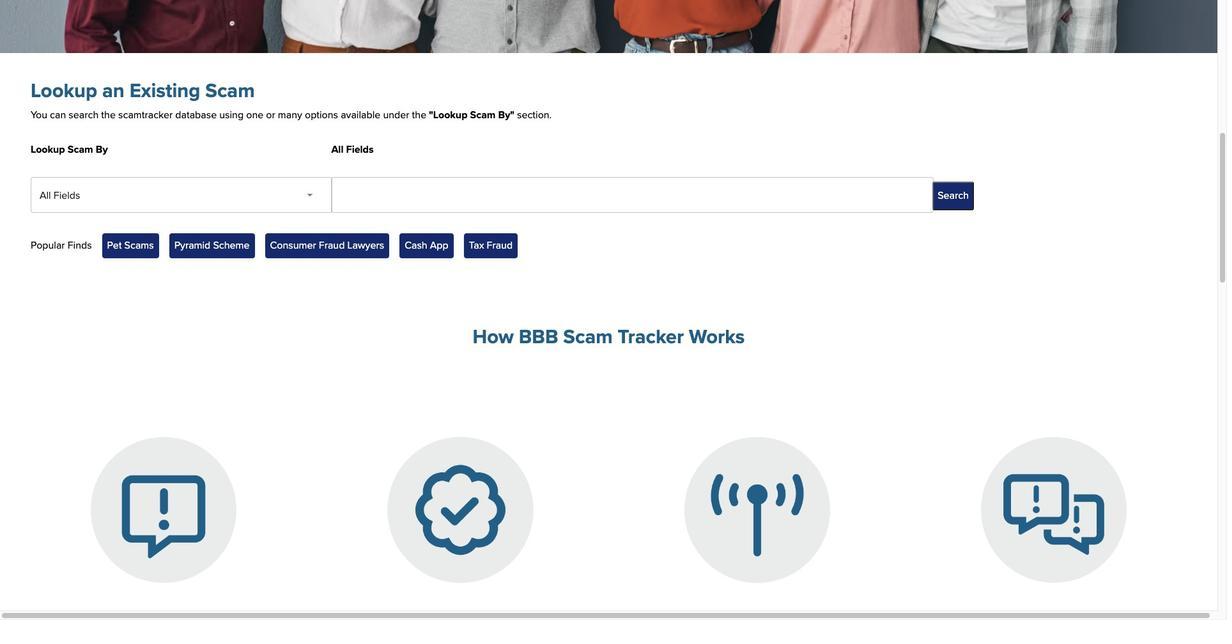 Task type: describe. For each thing, give the bounding box(es) containing it.
1 horizontal spatial all
[[332, 142, 344, 157]]

1 vertical spatial lookup
[[433, 107, 468, 122]]

pyramid
[[174, 238, 211, 253]]

consumer fraud lawyers
[[270, 238, 384, 253]]

or
[[266, 107, 275, 122]]

scamtracker
[[118, 107, 173, 122]]

app
[[430, 238, 449, 253]]

consumer
[[270, 238, 316, 253]]

lookup an existing scam you can search the scamtracker database using one or many options available under the " lookup scam by " section.
[[31, 76, 552, 122]]

scam right bbb
[[564, 322, 613, 351]]

works
[[690, 322, 745, 351]]

cash
[[405, 238, 428, 253]]

available
[[341, 107, 381, 122]]

all inside dropdown button
[[40, 188, 51, 203]]

can
[[50, 107, 66, 122]]

many
[[278, 107, 302, 122]]

all fields inside all fields dropdown button
[[40, 188, 80, 203]]

database
[[175, 107, 217, 122]]

lawyers
[[348, 238, 384, 253]]

finds
[[68, 238, 92, 253]]

pyramid scheme
[[174, 238, 250, 253]]

fraud for consumer
[[319, 238, 345, 253]]



Task type: locate. For each thing, give the bounding box(es) containing it.
by inside lookup an existing scam you can search the scamtracker database using one or many options available under the " lookup scam by " section.
[[499, 107, 511, 122]]

search
[[938, 188, 970, 203]]

an
[[102, 76, 125, 105]]

lookup
[[31, 76, 97, 105], [433, 107, 468, 122], [31, 142, 65, 157]]

how bbb scam tracker works
[[473, 322, 745, 351]]

scam up using
[[206, 76, 255, 105]]

lookup right under
[[433, 107, 468, 122]]

"
[[429, 107, 433, 122], [511, 107, 515, 122]]

0 horizontal spatial fraud
[[319, 238, 345, 253]]

by
[[499, 107, 511, 122], [96, 142, 108, 157]]

1 fraud from the left
[[319, 238, 345, 253]]

popular finds
[[31, 238, 92, 253]]

2 fraud from the left
[[487, 238, 513, 253]]

lookup scam by
[[31, 142, 108, 157]]

fields down lookup scam by
[[54, 188, 80, 203]]

2 " from the left
[[511, 107, 515, 122]]

0 vertical spatial fields
[[346, 142, 374, 157]]

" left section.
[[511, 107, 515, 122]]

scam left section.
[[470, 107, 496, 122]]

scams
[[124, 238, 154, 253]]

tracker
[[618, 322, 684, 351]]

1 horizontal spatial by
[[499, 107, 511, 122]]

lookup up can
[[31, 76, 97, 105]]

all fields down available
[[332, 142, 374, 157]]

1 " from the left
[[429, 107, 433, 122]]

0 vertical spatial lookup
[[31, 76, 97, 105]]

1 vertical spatial all
[[40, 188, 51, 203]]

all fields down lookup scam by
[[40, 188, 80, 203]]

using
[[220, 107, 244, 122]]

1 horizontal spatial fraud
[[487, 238, 513, 253]]

the right under
[[412, 107, 427, 122]]

under
[[383, 107, 410, 122]]

scam down search
[[68, 142, 93, 157]]

scam
[[206, 76, 255, 105], [470, 107, 496, 122], [68, 142, 93, 157], [564, 322, 613, 351]]

tax
[[469, 238, 484, 253]]

bbb
[[519, 322, 559, 351]]

1 horizontal spatial fields
[[346, 142, 374, 157]]

all fields button
[[31, 177, 321, 213]]

the down an
[[101, 107, 116, 122]]

0 horizontal spatial the
[[101, 107, 116, 122]]

lookup for by
[[31, 142, 65, 157]]

pet
[[107, 238, 122, 253]]

existing
[[130, 76, 200, 105]]

0 horizontal spatial all
[[40, 188, 51, 203]]

the
[[101, 107, 116, 122], [412, 107, 427, 122]]

1 vertical spatial fields
[[54, 188, 80, 203]]

1 vertical spatial by
[[96, 142, 108, 157]]

0 vertical spatial all fields
[[332, 142, 374, 157]]

section.
[[517, 107, 552, 122]]

how
[[473, 322, 514, 351]]

by down search
[[96, 142, 108, 157]]

fraud left lawyers
[[319, 238, 345, 253]]

tax fraud
[[469, 238, 513, 253]]

0 vertical spatial by
[[499, 107, 511, 122]]

1 horizontal spatial all fields
[[332, 142, 374, 157]]

one
[[246, 107, 264, 122]]

popular
[[31, 238, 65, 253]]

fraud for tax
[[487, 238, 513, 253]]

cash app
[[405, 238, 449, 253]]

options
[[305, 107, 338, 122]]

1 horizontal spatial the
[[412, 107, 427, 122]]

0 vertical spatial all
[[332, 142, 344, 157]]

lookup for existing
[[31, 76, 97, 105]]

2 vertical spatial lookup
[[31, 142, 65, 157]]

None text field
[[332, 177, 923, 213]]

fraud right tax
[[487, 238, 513, 253]]

fraud
[[319, 238, 345, 253], [487, 238, 513, 253]]

search
[[69, 107, 99, 122]]

0 horizontal spatial by
[[96, 142, 108, 157]]

by left section.
[[499, 107, 511, 122]]

all fields
[[332, 142, 374, 157], [40, 188, 80, 203]]

fields
[[346, 142, 374, 157], [54, 188, 80, 203]]

2 the from the left
[[412, 107, 427, 122]]

0 horizontal spatial all fields
[[40, 188, 80, 203]]

search button
[[933, 181, 975, 210]]

1 vertical spatial all fields
[[40, 188, 80, 203]]

1 horizontal spatial "
[[511, 107, 515, 122]]

fields inside dropdown button
[[54, 188, 80, 203]]

all down options
[[332, 142, 344, 157]]

lookup down you
[[31, 142, 65, 157]]

all up the popular
[[40, 188, 51, 203]]

you
[[31, 107, 47, 122]]

pet scams
[[107, 238, 154, 253]]

scheme
[[213, 238, 250, 253]]

fields down available
[[346, 142, 374, 157]]

all
[[332, 142, 344, 157], [40, 188, 51, 203]]

0 horizontal spatial fields
[[54, 188, 80, 203]]

1 the from the left
[[101, 107, 116, 122]]

" right under
[[429, 107, 433, 122]]

0 horizontal spatial "
[[429, 107, 433, 122]]



Task type: vqa. For each thing, say whether or not it's contained in the screenshot.
in in the Customer Reviews Are Not Used In The Calculation Of Bbb Rating
no



